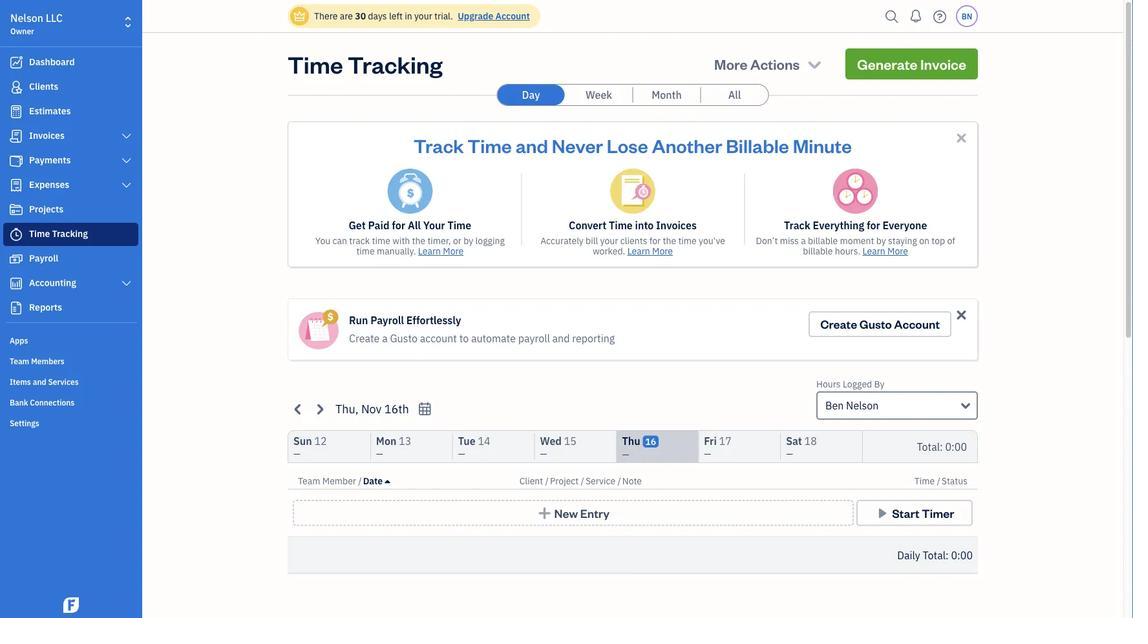 Task type: vqa. For each thing, say whether or not it's contained in the screenshot.
Payroll to the left
yes



Task type: describe. For each thing, give the bounding box(es) containing it.
more for track everything for everyone
[[888, 245, 908, 257]]

team members
[[10, 356, 65, 367]]

freshbooks image
[[61, 598, 81, 614]]

learn more for everyone
[[863, 245, 908, 257]]

everyone
[[883, 219, 927, 232]]

play image
[[875, 507, 890, 520]]

client / project / service / note
[[520, 476, 642, 488]]

nov
[[361, 402, 382, 417]]

llc
[[46, 11, 63, 25]]

invoice image
[[8, 130, 24, 143]]

0 vertical spatial time tracking
[[288, 48, 443, 79]]

don't miss a billable moment by staying on top of billable hours.
[[756, 235, 955, 257]]

hours.
[[835, 245, 861, 257]]

go to help image
[[930, 7, 950, 26]]

and inside items and services link
[[33, 377, 46, 387]]

payroll
[[518, 332, 550, 346]]

team members link
[[3, 351, 138, 370]]

report image
[[8, 302, 24, 315]]

sun
[[294, 435, 312, 448]]

0 vertical spatial your
[[414, 10, 432, 22]]

daily total : 0:00
[[898, 549, 973, 563]]

service link
[[586, 476, 618, 488]]

get
[[349, 219, 366, 232]]

start timer
[[892, 506, 955, 521]]

in
[[405, 10, 412, 22]]

5 / from the left
[[937, 476, 941, 488]]

worked.
[[593, 245, 625, 257]]

— for thu
[[622, 449, 629, 461]]

settings link
[[3, 413, 138, 433]]

your inside accurately bill your clients for the time you've worked.
[[600, 235, 618, 247]]

accurately bill your clients for the time you've worked.
[[541, 235, 725, 257]]

bank
[[10, 398, 28, 408]]

convert time into invoices image
[[610, 169, 656, 214]]

billable
[[726, 133, 789, 157]]

1 / from the left
[[358, 476, 362, 488]]

dashboard image
[[8, 56, 24, 69]]

chevron large down image for invoices
[[121, 131, 133, 142]]

— for sun
[[294, 448, 301, 460]]

week
[[586, 88, 612, 102]]

bank connections
[[10, 398, 75, 408]]

trial.
[[435, 10, 453, 22]]

the for all
[[412, 235, 426, 247]]

learn more for all
[[418, 245, 464, 257]]

items
[[10, 377, 31, 387]]

more for get paid for all your time
[[443, 245, 464, 257]]

thu 16 —
[[622, 435, 656, 461]]

convert
[[569, 219, 607, 232]]

1 vertical spatial 0:00
[[951, 549, 973, 563]]

notifications image
[[906, 3, 927, 29]]

for for everyone
[[867, 219, 880, 232]]

project image
[[8, 204, 24, 217]]

paid
[[368, 219, 390, 232]]

16th
[[384, 402, 409, 417]]

invoices link
[[3, 125, 138, 148]]

get paid for all your time
[[349, 219, 472, 232]]

0 vertical spatial :
[[940, 440, 943, 454]]

bn button
[[956, 5, 978, 27]]

13
[[399, 435, 411, 448]]

you
[[315, 235, 331, 247]]

main element
[[0, 0, 175, 619]]

thu
[[622, 435, 640, 448]]

chevron large down image for accounting
[[121, 279, 133, 289]]

client
[[520, 476, 543, 488]]

you've
[[699, 235, 725, 247]]

0 horizontal spatial account
[[496, 10, 530, 22]]

thu,
[[336, 402, 359, 417]]

manually.
[[377, 245, 416, 257]]

fri 17 —
[[704, 435, 732, 460]]

expenses
[[29, 179, 69, 191]]

you can track time with the timer, or by logging time manually.
[[315, 235, 505, 257]]

left
[[389, 10, 403, 22]]

1 vertical spatial total
[[923, 549, 946, 563]]

reports link
[[3, 297, 138, 320]]

connections
[[30, 398, 75, 408]]

gusto inside button
[[860, 317, 892, 332]]

miss
[[780, 235, 799, 247]]

member
[[323, 476, 356, 488]]

time / status
[[915, 476, 968, 488]]

minute
[[793, 133, 852, 157]]

sat 18 —
[[786, 435, 817, 460]]

for for all
[[392, 219, 405, 232]]

1 vertical spatial :
[[946, 549, 949, 563]]

date link
[[363, 476, 390, 488]]

estimates
[[29, 105, 71, 117]]

track for track everything for everyone
[[784, 219, 811, 232]]

another
[[652, 133, 723, 157]]

dashboard link
[[3, 51, 138, 74]]

clients
[[621, 235, 648, 247]]

expenses link
[[3, 174, 138, 197]]

new entry button
[[293, 500, 854, 527]]

— for sat
[[786, 448, 793, 460]]

invoice
[[921, 55, 967, 73]]

timer,
[[428, 235, 451, 247]]

time tracking link
[[3, 223, 138, 246]]

30
[[355, 10, 366, 22]]

billable down everything
[[808, 235, 838, 247]]

0 horizontal spatial all
[[408, 219, 421, 232]]

2 / from the left
[[545, 476, 549, 488]]

hours logged by
[[817, 379, 885, 391]]

day
[[522, 88, 540, 102]]

chevron large down image
[[121, 180, 133, 191]]

service
[[586, 476, 616, 488]]

items and services
[[10, 377, 79, 387]]

accounting link
[[3, 272, 138, 295]]

your
[[423, 219, 445, 232]]

plus image
[[537, 507, 552, 520]]

3 / from the left
[[581, 476, 584, 488]]

generate invoice button
[[846, 48, 978, 80]]

caretup image
[[385, 477, 390, 487]]

run
[[349, 314, 368, 327]]

by inside don't miss a billable moment by staying on top of billable hours.
[[877, 235, 886, 247]]

on
[[920, 235, 930, 247]]

status link
[[942, 476, 968, 488]]

create inside run payroll effortlessly create a gusto account to automate payroll and reporting
[[349, 332, 380, 346]]

hours
[[817, 379, 841, 391]]

— for wed
[[540, 448, 547, 460]]

into
[[635, 219, 654, 232]]

moment
[[840, 235, 874, 247]]

0 vertical spatial total
[[917, 440, 940, 454]]

nelson inside dropdown button
[[846, 399, 879, 413]]

payroll inside run payroll effortlessly create a gusto account to automate payroll and reporting
[[371, 314, 404, 327]]

reporting
[[572, 332, 615, 346]]

tue
[[458, 435, 476, 448]]

days
[[368, 10, 387, 22]]

bank connections link
[[3, 392, 138, 412]]

time inside accurately bill your clients for the time you've worked.
[[679, 235, 697, 247]]

team for team members
[[10, 356, 29, 367]]

timer
[[922, 506, 955, 521]]

close image
[[954, 131, 969, 145]]

create inside button
[[821, 317, 857, 332]]



Task type: locate. For each thing, give the bounding box(es) containing it.
learn
[[418, 245, 441, 257], [628, 245, 650, 257], [863, 245, 886, 257]]

all down 'more actions'
[[728, 88, 741, 102]]

track up the miss
[[784, 219, 811, 232]]

account right upgrade
[[496, 10, 530, 22]]

— inside thu 16 —
[[622, 449, 629, 461]]

1 horizontal spatial by
[[877, 235, 886, 247]]

staying
[[888, 235, 917, 247]]

wed
[[540, 435, 562, 448]]

2 vertical spatial and
[[33, 377, 46, 387]]

payments link
[[3, 149, 138, 173]]

of
[[948, 235, 955, 247]]

by inside you can track time with the timer, or by logging time manually.
[[464, 235, 473, 247]]

more right clients
[[652, 245, 673, 257]]

the inside you can track time with the timer, or by logging time manually.
[[412, 235, 426, 247]]

more actions button
[[703, 48, 835, 80]]

team
[[10, 356, 29, 367], [298, 476, 320, 488]]

1 vertical spatial team
[[298, 476, 320, 488]]

0 vertical spatial invoices
[[29, 130, 65, 142]]

12
[[314, 435, 327, 448]]

and
[[516, 133, 548, 157], [553, 332, 570, 346], [33, 377, 46, 387]]

2 horizontal spatial learn
[[863, 245, 886, 257]]

the right with
[[412, 235, 426, 247]]

note link
[[623, 476, 642, 488]]

16
[[645, 436, 656, 448]]

3 learn more from the left
[[863, 245, 908, 257]]

— left 17
[[704, 448, 711, 460]]

1 vertical spatial invoices
[[656, 219, 697, 232]]

2 learn more from the left
[[628, 245, 673, 257]]

thu, nov 16th
[[336, 402, 409, 417]]

estimates link
[[3, 100, 138, 123]]

create gusto account button
[[809, 312, 952, 338]]

and right items
[[33, 377, 46, 387]]

team inside team members link
[[10, 356, 29, 367]]

— left 14
[[458, 448, 465, 460]]

generate
[[857, 55, 918, 73]]

your
[[414, 10, 432, 22], [600, 235, 618, 247]]

2 horizontal spatial learn more
[[863, 245, 908, 257]]

1 horizontal spatial your
[[600, 235, 618, 247]]

a inside run payroll effortlessly create a gusto account to automate payroll and reporting
[[382, 332, 388, 346]]

0 horizontal spatial time tracking
[[29, 228, 88, 240]]

1 by from the left
[[464, 235, 473, 247]]

chevrondown image
[[806, 55, 824, 73]]

1 chevron large down image from the top
[[121, 131, 133, 142]]

0 vertical spatial team
[[10, 356, 29, 367]]

1 horizontal spatial the
[[663, 235, 676, 247]]

1 vertical spatial tracking
[[52, 228, 88, 240]]

by
[[875, 379, 885, 391]]

don't
[[756, 235, 778, 247]]

1 horizontal spatial learn more
[[628, 245, 673, 257]]

0 horizontal spatial nelson
[[10, 11, 43, 25]]

track for track time and never lose another billable minute
[[414, 133, 464, 157]]

account left close image
[[894, 317, 940, 332]]

for up with
[[392, 219, 405, 232]]

and right payroll
[[553, 332, 570, 346]]

0 horizontal spatial :
[[940, 440, 943, 454]]

2 learn from the left
[[628, 245, 650, 257]]

tue 14 —
[[458, 435, 490, 460]]

— for fri
[[704, 448, 711, 460]]

0 vertical spatial nelson
[[10, 11, 43, 25]]

entry
[[580, 506, 610, 521]]

create up hours
[[821, 317, 857, 332]]

chart image
[[8, 277, 24, 290]]

client image
[[8, 81, 24, 94]]

tracking down projects link
[[52, 228, 88, 240]]

learn more down your
[[418, 245, 464, 257]]

— down thu
[[622, 449, 629, 461]]

by left staying at the right top
[[877, 235, 886, 247]]

and inside run payroll effortlessly create a gusto account to automate payroll and reporting
[[553, 332, 570, 346]]

1 horizontal spatial learn
[[628, 245, 650, 257]]

1 horizontal spatial and
[[516, 133, 548, 157]]

note
[[623, 476, 642, 488]]

nelson llc owner
[[10, 11, 63, 36]]

payroll right run
[[371, 314, 404, 327]]

all
[[728, 88, 741, 102], [408, 219, 421, 232]]

learn more down into at the right top of the page
[[628, 245, 673, 257]]

more down everyone
[[888, 245, 908, 257]]

create gusto account
[[821, 317, 940, 332]]

0 vertical spatial account
[[496, 10, 530, 22]]

0 horizontal spatial for
[[392, 219, 405, 232]]

0 vertical spatial a
[[801, 235, 806, 247]]

nelson inside nelson llc owner
[[10, 11, 43, 25]]

learn more for invoices
[[628, 245, 673, 257]]

invoices inside main element
[[29, 130, 65, 142]]

— left 12
[[294, 448, 301, 460]]

invoices
[[29, 130, 65, 142], [656, 219, 697, 232]]

learn for all
[[418, 245, 441, 257]]

learn more down everyone
[[863, 245, 908, 257]]

more inside dropdown button
[[715, 55, 748, 73]]

1 horizontal spatial nelson
[[846, 399, 879, 413]]

for
[[392, 219, 405, 232], [867, 219, 880, 232], [650, 235, 661, 247]]

1 vertical spatial track
[[784, 219, 811, 232]]

/ right "client"
[[545, 476, 549, 488]]

payment image
[[8, 155, 24, 167]]

more for convert time into invoices
[[652, 245, 673, 257]]

crown image
[[293, 9, 306, 23]]

1 vertical spatial all
[[408, 219, 421, 232]]

time inside main element
[[29, 228, 50, 240]]

1 vertical spatial account
[[894, 317, 940, 332]]

search image
[[882, 7, 903, 26]]

learn for everyone
[[863, 245, 886, 257]]

bill
[[586, 235, 598, 247]]

bn
[[962, 11, 973, 21]]

upgrade account link
[[455, 10, 530, 22]]

— inside fri 17 —
[[704, 448, 711, 460]]

the
[[412, 235, 426, 247], [663, 235, 676, 247]]

next day image
[[312, 402, 327, 417]]

by right or
[[464, 235, 473, 247]]

gusto left the account
[[390, 332, 418, 346]]

1 horizontal spatial :
[[946, 549, 949, 563]]

the inside accurately bill your clients for the time you've worked.
[[663, 235, 676, 247]]

track up get paid for all your time image
[[414, 133, 464, 157]]

fri
[[704, 435, 717, 448]]

0 horizontal spatial learn more
[[418, 245, 464, 257]]

learn more
[[418, 245, 464, 257], [628, 245, 673, 257], [863, 245, 908, 257]]

time tracking down 30
[[288, 48, 443, 79]]

total
[[917, 440, 940, 454], [923, 549, 946, 563]]

1 horizontal spatial payroll
[[371, 314, 404, 327]]

/ left date
[[358, 476, 362, 488]]

timer image
[[8, 228, 24, 241]]

for inside accurately bill your clients for the time you've worked.
[[650, 235, 661, 247]]

top
[[932, 235, 945, 247]]

more
[[715, 55, 748, 73], [443, 245, 464, 257], [652, 245, 673, 257], [888, 245, 908, 257]]

0 vertical spatial payroll
[[29, 252, 58, 264]]

choose a date image
[[418, 402, 432, 417]]

account
[[420, 332, 457, 346]]

the right clients
[[663, 235, 676, 247]]

1 the from the left
[[412, 235, 426, 247]]

new
[[554, 506, 578, 521]]

0 horizontal spatial team
[[10, 356, 29, 367]]

status
[[942, 476, 968, 488]]

learn right hours.
[[863, 245, 886, 257]]

— left 15
[[540, 448, 547, 460]]

— inside mon 13 —
[[376, 448, 383, 460]]

0 horizontal spatial track
[[414, 133, 464, 157]]

more down your
[[443, 245, 464, 257]]

start timer button
[[857, 500, 973, 527]]

0:00 up status
[[946, 440, 967, 454]]

0 vertical spatial all
[[728, 88, 741, 102]]

invoices up payments on the left
[[29, 130, 65, 142]]

0 horizontal spatial a
[[382, 332, 388, 346]]

1 horizontal spatial a
[[801, 235, 806, 247]]

: right daily
[[946, 549, 949, 563]]

track everything for everyone image
[[833, 169, 878, 214]]

sun 12 —
[[294, 435, 327, 460]]

0 horizontal spatial learn
[[418, 245, 441, 257]]

1 vertical spatial your
[[600, 235, 618, 247]]

— for tue
[[458, 448, 465, 460]]

1 vertical spatial chevron large down image
[[121, 156, 133, 166]]

learn down your
[[418, 245, 441, 257]]

the for invoices
[[663, 235, 676, 247]]

1 horizontal spatial team
[[298, 476, 320, 488]]

accurately
[[541, 235, 584, 247]]

1 horizontal spatial track
[[784, 219, 811, 232]]

learn for invoices
[[628, 245, 650, 257]]

0:00 down timer
[[951, 549, 973, 563]]

actions
[[751, 55, 800, 73]]

1 horizontal spatial invoices
[[656, 219, 697, 232]]

your right in
[[414, 10, 432, 22]]

estimate image
[[8, 105, 24, 118]]

— left "18"
[[786, 448, 793, 460]]

4 / from the left
[[618, 476, 621, 488]]

14
[[478, 435, 490, 448]]

— inside sat 18 —
[[786, 448, 793, 460]]

and left never
[[516, 133, 548, 157]]

total right daily
[[923, 549, 946, 563]]

1 vertical spatial a
[[382, 332, 388, 346]]

project link
[[550, 476, 581, 488]]

0 horizontal spatial by
[[464, 235, 473, 247]]

0 horizontal spatial and
[[33, 377, 46, 387]]

1 horizontal spatial gusto
[[860, 317, 892, 332]]

3 learn from the left
[[863, 245, 886, 257]]

0 horizontal spatial your
[[414, 10, 432, 22]]

/
[[358, 476, 362, 488], [545, 476, 549, 488], [581, 476, 584, 488], [618, 476, 621, 488], [937, 476, 941, 488]]

2 horizontal spatial and
[[553, 332, 570, 346]]

more up all link
[[715, 55, 748, 73]]

time tracking inside time tracking link
[[29, 228, 88, 240]]

time
[[288, 48, 343, 79], [468, 133, 512, 157], [448, 219, 472, 232], [609, 219, 633, 232], [29, 228, 50, 240], [915, 476, 935, 488]]

time down "get"
[[357, 245, 375, 257]]

1 horizontal spatial for
[[650, 235, 661, 247]]

learn down into at the right top of the page
[[628, 245, 650, 257]]

2 chevron large down image from the top
[[121, 156, 133, 166]]

your right bill
[[600, 235, 618, 247]]

— inside sun 12 —
[[294, 448, 301, 460]]

a right the miss
[[801, 235, 806, 247]]

create down run
[[349, 332, 380, 346]]

2 vertical spatial chevron large down image
[[121, 279, 133, 289]]

1 vertical spatial time tracking
[[29, 228, 88, 240]]

expense image
[[8, 179, 24, 192]]

projects
[[29, 203, 64, 215]]

can
[[333, 235, 347, 247]]

track everything for everyone
[[784, 219, 927, 232]]

/ left status
[[937, 476, 941, 488]]

0 vertical spatial chevron large down image
[[121, 131, 133, 142]]

0 vertical spatial 0:00
[[946, 440, 967, 454]]

a inside don't miss a billable moment by staying on top of billable hours.
[[801, 235, 806, 247]]

tracking inside main element
[[52, 228, 88, 240]]

invoices right into at the right top of the page
[[656, 219, 697, 232]]

apps link
[[3, 330, 138, 350]]

total : 0:00
[[917, 440, 967, 454]]

chevron large down image inside the invoices link
[[121, 131, 133, 142]]

new entry
[[554, 506, 610, 521]]

1 horizontal spatial tracking
[[348, 48, 443, 79]]

1 horizontal spatial create
[[821, 317, 857, 332]]

effortlessly
[[407, 314, 461, 327]]

1 vertical spatial payroll
[[371, 314, 404, 327]]

0 horizontal spatial gusto
[[390, 332, 418, 346]]

— inside tue 14 —
[[458, 448, 465, 460]]

time left you've on the right top of the page
[[679, 235, 697, 247]]

mon
[[376, 435, 397, 448]]

0 horizontal spatial invoices
[[29, 130, 65, 142]]

— for mon
[[376, 448, 383, 460]]

chevron large down image inside payments link
[[121, 156, 133, 166]]

team for team member /
[[298, 476, 320, 488]]

a left the account
[[382, 332, 388, 346]]

more actions
[[715, 55, 800, 73]]

1 vertical spatial nelson
[[846, 399, 879, 413]]

total up time link
[[917, 440, 940, 454]]

upgrade
[[458, 10, 494, 22]]

:
[[940, 440, 943, 454], [946, 549, 949, 563]]

time down paid
[[372, 235, 390, 247]]

0 vertical spatial tracking
[[348, 48, 443, 79]]

team left member
[[298, 476, 320, 488]]

0 horizontal spatial the
[[412, 235, 426, 247]]

payroll inside main element
[[29, 252, 58, 264]]

2 horizontal spatial for
[[867, 219, 880, 232]]

gusto up by
[[860, 317, 892, 332]]

chevron large down image for payments
[[121, 156, 133, 166]]

members
[[31, 356, 65, 367]]

2 by from the left
[[877, 235, 886, 247]]

chevron large down image
[[121, 131, 133, 142], [121, 156, 133, 166], [121, 279, 133, 289]]

payroll
[[29, 252, 58, 264], [371, 314, 404, 327]]

previous day image
[[291, 402, 306, 417]]

nelson down logged
[[846, 399, 879, 413]]

0 horizontal spatial tracking
[[52, 228, 88, 240]]

for up moment
[[867, 219, 880, 232]]

week link
[[565, 85, 633, 105]]

close image
[[954, 308, 969, 323]]

3 chevron large down image from the top
[[121, 279, 133, 289]]

never
[[552, 133, 603, 157]]

—
[[294, 448, 301, 460], [376, 448, 383, 460], [458, 448, 465, 460], [540, 448, 547, 460], [704, 448, 711, 460], [786, 448, 793, 460], [622, 449, 629, 461]]

clients link
[[3, 76, 138, 99]]

0 vertical spatial and
[[516, 133, 548, 157]]

time tracking down projects link
[[29, 228, 88, 240]]

0 horizontal spatial create
[[349, 332, 380, 346]]

create
[[821, 317, 857, 332], [349, 332, 380, 346]]

: up time / status
[[940, 440, 943, 454]]

— up date "link"
[[376, 448, 383, 460]]

track time and never lose another billable minute
[[414, 133, 852, 157]]

get paid for all your time image
[[388, 169, 433, 214]]

tracking down left
[[348, 48, 443, 79]]

money image
[[8, 253, 24, 266]]

run payroll effortlessly create a gusto account to automate payroll and reporting
[[349, 314, 615, 346]]

payroll up accounting
[[29, 252, 58, 264]]

all link
[[701, 85, 768, 105]]

services
[[48, 377, 79, 387]]

for down into at the right top of the page
[[650, 235, 661, 247]]

/ left service
[[581, 476, 584, 488]]

gusto inside run payroll effortlessly create a gusto account to automate payroll and reporting
[[390, 332, 418, 346]]

2 the from the left
[[663, 235, 676, 247]]

nelson up owner
[[10, 11, 43, 25]]

team down apps
[[10, 356, 29, 367]]

1 horizontal spatial time tracking
[[288, 48, 443, 79]]

— inside the wed 15 —
[[540, 448, 547, 460]]

a
[[801, 235, 806, 247], [382, 332, 388, 346]]

generate invoice
[[857, 55, 967, 73]]

1 horizontal spatial account
[[894, 317, 940, 332]]

billable left hours.
[[803, 245, 833, 257]]

1 learn more from the left
[[418, 245, 464, 257]]

account inside button
[[894, 317, 940, 332]]

0 horizontal spatial payroll
[[29, 252, 58, 264]]

1 learn from the left
[[418, 245, 441, 257]]

/ left the note link
[[618, 476, 621, 488]]

there are 30 days left in your trial. upgrade account
[[314, 10, 530, 22]]

ben
[[826, 399, 844, 413]]

1 vertical spatial and
[[553, 332, 570, 346]]

all left your
[[408, 219, 421, 232]]

ben nelson
[[826, 399, 879, 413]]

1 horizontal spatial all
[[728, 88, 741, 102]]

0 vertical spatial track
[[414, 133, 464, 157]]



